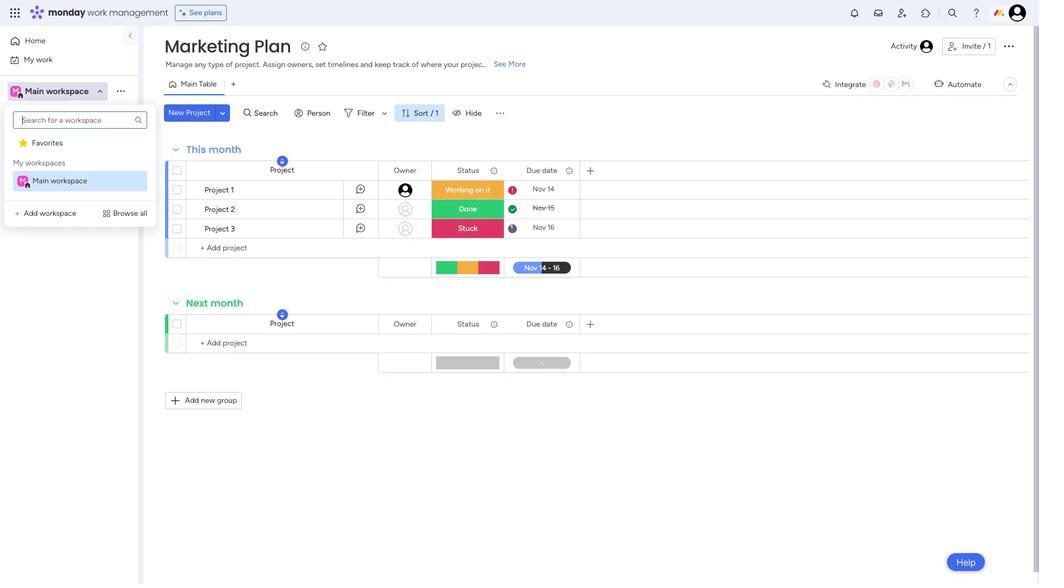 Task type: locate. For each thing, give the bounding box(es) containing it.
search everything image
[[948, 8, 959, 18]]

1 vertical spatial 1
[[436, 109, 439, 118]]

service icon image left "add workspace" on the top left
[[13, 210, 22, 218]]

main workspace down workspaces
[[32, 177, 87, 186]]

workspace inside tree grid
[[51, 177, 87, 186]]

person
[[307, 109, 331, 118]]

1 vertical spatial sort desc image
[[280, 311, 285, 319]]

1 horizontal spatial service icon image
[[102, 210, 111, 218]]

of right track
[[412, 60, 419, 69]]

main workspace element
[[13, 171, 147, 192]]

column information image
[[565, 167, 574, 175], [490, 320, 499, 329], [565, 320, 574, 329]]

working on it
[[446, 186, 491, 195]]

+ Add project text field
[[192, 337, 374, 350]]

workspace selection element
[[10, 85, 90, 99]]

1
[[989, 42, 992, 51], [436, 109, 439, 118], [231, 186, 234, 195]]

0 vertical spatial see
[[189, 8, 202, 17]]

collapse board header image
[[1007, 80, 1016, 89]]

0 vertical spatial my
[[24, 55, 34, 64]]

date
[[542, 166, 558, 175], [542, 320, 558, 329]]

/
[[984, 42, 987, 51], [431, 109, 434, 118]]

working
[[446, 186, 474, 195]]

add workspace button
[[9, 205, 81, 223]]

m inside workspace icon
[[12, 86, 19, 96]]

1 vertical spatial due date field
[[524, 319, 561, 331]]

m inside workspace image
[[20, 177, 26, 186]]

work for monday
[[88, 6, 107, 19]]

2 nov from the top
[[533, 204, 546, 212]]

None search field
[[13, 112, 147, 129]]

main
[[181, 80, 197, 89], [25, 86, 44, 96], [32, 177, 49, 186]]

1 vertical spatial my
[[13, 159, 23, 168]]

workspace down workspaces
[[51, 177, 87, 186]]

1 horizontal spatial 1
[[436, 109, 439, 118]]

/ right 'invite'
[[984, 42, 987, 51]]

arrow down image
[[379, 107, 392, 120]]

service icon image inside browse all button
[[102, 210, 111, 218]]

Next month field
[[184, 297, 246, 311]]

browse all
[[113, 209, 147, 218]]

1 vertical spatial plan
[[61, 135, 75, 144]]

see plans button
[[175, 5, 227, 21]]

main for main workspace element
[[32, 177, 49, 186]]

option
[[0, 129, 138, 132]]

2
[[231, 205, 235, 214]]

2 due date from the top
[[527, 320, 558, 329]]

1 vertical spatial owner field
[[391, 319, 419, 331]]

1 due from the top
[[527, 166, 541, 175]]

automate
[[949, 80, 982, 89]]

1 status field from the top
[[455, 165, 482, 177]]

search image
[[134, 116, 143, 125]]

month
[[209, 143, 242, 157], [211, 297, 244, 310]]

15
[[548, 204, 555, 212]]

add new group button
[[165, 393, 242, 410]]

0 vertical spatial workspace
[[46, 86, 89, 96]]

0 vertical spatial status
[[458, 166, 479, 175]]

1 inside button
[[989, 42, 992, 51]]

1 vertical spatial nov
[[533, 204, 546, 212]]

1 horizontal spatial see
[[494, 60, 507, 69]]

0 vertical spatial due date
[[527, 166, 558, 175]]

main right workspace icon at the left top of the page
[[25, 86, 44, 96]]

help button
[[948, 554, 986, 572]]

3
[[231, 225, 235, 234]]

workspace for workspace selection element
[[46, 86, 89, 96]]

1 vertical spatial owner
[[394, 320, 417, 329]]

2 sort desc image from the top
[[280, 311, 285, 319]]

1 right 'sort'
[[436, 109, 439, 118]]

marketing plan up workspaces
[[25, 135, 75, 144]]

1 horizontal spatial marketing
[[165, 34, 250, 58]]

1 vertical spatial date
[[542, 320, 558, 329]]

1 horizontal spatial m
[[20, 177, 26, 186]]

0 horizontal spatial marketing
[[25, 135, 59, 144]]

home
[[25, 36, 46, 45]]

james peterson image
[[1010, 4, 1027, 22]]

0 vertical spatial main workspace
[[25, 86, 89, 96]]

nov for 2
[[533, 204, 546, 212]]

all
[[140, 209, 147, 218]]

1 vertical spatial marketing
[[25, 135, 59, 144]]

main inside workspace selection element
[[25, 86, 44, 96]]

1 status from the top
[[458, 166, 479, 175]]

plan down search for content search box at the top of the page
[[61, 135, 75, 144]]

nov left 14
[[533, 185, 546, 193]]

/ for invite
[[984, 42, 987, 51]]

Owner field
[[391, 165, 419, 177], [391, 319, 419, 331]]

work
[[88, 6, 107, 19], [36, 55, 53, 64]]

add
[[24, 209, 38, 218], [185, 396, 199, 406]]

options image
[[1003, 39, 1016, 52]]

add inside button
[[185, 396, 199, 406]]

main right workspace image
[[32, 177, 49, 186]]

workspace
[[46, 86, 89, 96], [51, 177, 87, 186], [40, 209, 76, 218]]

2 owner field from the top
[[391, 319, 419, 331]]

Search in workspace field
[[23, 108, 90, 121]]

1 up the 2
[[231, 186, 234, 195]]

v2 overdue deadline image
[[509, 186, 517, 196]]

marketing
[[165, 34, 250, 58], [25, 135, 59, 144]]

nov left '16'
[[533, 224, 546, 232]]

work inside button
[[36, 55, 53, 64]]

0 horizontal spatial 1
[[231, 186, 234, 195]]

1 vertical spatial workspace
[[51, 177, 87, 186]]

done
[[459, 205, 477, 214]]

nov
[[533, 185, 546, 193], [533, 204, 546, 212], [533, 224, 546, 232]]

0 horizontal spatial m
[[12, 86, 19, 96]]

1 service icon image from the left
[[13, 210, 22, 218]]

0 vertical spatial sort desc image
[[280, 158, 285, 165]]

month right this
[[209, 143, 242, 157]]

sort desc image down search "field"
[[280, 158, 285, 165]]

1 horizontal spatial work
[[88, 6, 107, 19]]

table
[[199, 80, 217, 89]]

plan
[[254, 34, 291, 58], [61, 135, 75, 144]]

my
[[24, 55, 34, 64], [13, 159, 23, 168]]

service icon image left browse
[[102, 210, 111, 218]]

work down home
[[36, 55, 53, 64]]

1 horizontal spatial /
[[984, 42, 987, 51]]

1 horizontal spatial my
[[24, 55, 34, 64]]

marketing inside list box
[[25, 135, 59, 144]]

3 nov from the top
[[533, 224, 546, 232]]

0 horizontal spatial plan
[[61, 135, 75, 144]]

month for this month
[[209, 143, 242, 157]]

0 horizontal spatial see
[[189, 8, 202, 17]]

2 vertical spatial workspace
[[40, 209, 76, 218]]

workspace options image
[[115, 86, 126, 97]]

of right type
[[226, 60, 233, 69]]

0 vertical spatial nov
[[533, 185, 546, 193]]

0 horizontal spatial my
[[13, 159, 23, 168]]

1 vertical spatial /
[[431, 109, 434, 118]]

tree grid containing favorites
[[13, 133, 147, 192]]

manage
[[166, 60, 193, 69]]

favorites element
[[13, 133, 147, 154]]

0 vertical spatial date
[[542, 166, 558, 175]]

add new group
[[185, 396, 237, 406]]

sort desc image for this month
[[280, 158, 285, 165]]

0 vertical spatial owner
[[394, 166, 417, 175]]

of
[[226, 60, 233, 69], [412, 60, 419, 69]]

0 vertical spatial due
[[527, 166, 541, 175]]

service icon image for browse all
[[102, 210, 111, 218]]

/ inside button
[[984, 42, 987, 51]]

1 vertical spatial work
[[36, 55, 53, 64]]

marketing plan up type
[[165, 34, 291, 58]]

0 vertical spatial due date field
[[524, 165, 561, 177]]

see left the plans
[[189, 8, 202, 17]]

0 vertical spatial /
[[984, 42, 987, 51]]

marketing up any
[[165, 34, 250, 58]]

my down home
[[24, 55, 34, 64]]

0 vertical spatial m
[[12, 86, 19, 96]]

this
[[186, 143, 206, 157]]

main workspace
[[25, 86, 89, 96], [32, 177, 87, 186]]

Status field
[[455, 165, 482, 177], [455, 319, 482, 331]]

0 vertical spatial status field
[[455, 165, 482, 177]]

0 vertical spatial marketing plan
[[165, 34, 291, 58]]

This month field
[[184, 143, 244, 157]]

marketing plan inside list box
[[25, 135, 75, 144]]

2 status field from the top
[[455, 319, 482, 331]]

0 vertical spatial month
[[209, 143, 242, 157]]

stuck
[[458, 224, 478, 233]]

my for my workspaces
[[13, 159, 23, 168]]

invite / 1 button
[[943, 38, 997, 55]]

add left new
[[185, 396, 199, 406]]

plan up assign
[[254, 34, 291, 58]]

month right next
[[211, 297, 244, 310]]

1 nov from the top
[[533, 185, 546, 193]]

1 vertical spatial status field
[[455, 319, 482, 331]]

column information image for this month
[[565, 167, 574, 175]]

2 status from the top
[[458, 320, 479, 329]]

notifications image
[[850, 8, 861, 18]]

my up workspace image
[[13, 159, 23, 168]]

main workspace inside tree grid
[[32, 177, 87, 186]]

my workspaces
[[13, 159, 65, 168]]

dapulse integrations image
[[823, 80, 831, 89]]

menu image
[[495, 108, 506, 119]]

sort desc image up + add project text box
[[280, 311, 285, 319]]

project
[[461, 60, 486, 69]]

Marketing Plan field
[[162, 34, 294, 58]]

0 horizontal spatial service icon image
[[13, 210, 22, 218]]

1 right 'invite'
[[989, 42, 992, 51]]

service icon image for add workspace
[[13, 210, 22, 218]]

sort desc image for next month
[[280, 311, 285, 319]]

add down workspace image
[[24, 209, 38, 218]]

1 sort desc image from the top
[[280, 158, 285, 165]]

1 vertical spatial see
[[494, 60, 507, 69]]

home button
[[6, 32, 116, 50]]

see inside button
[[189, 8, 202, 17]]

1 owner field from the top
[[391, 165, 419, 177]]

work right monday
[[88, 6, 107, 19]]

1 horizontal spatial marketing plan
[[165, 34, 291, 58]]

1 for sort / 1
[[436, 109, 439, 118]]

owners,
[[287, 60, 314, 69]]

1 horizontal spatial plan
[[254, 34, 291, 58]]

main left table on the left
[[181, 80, 197, 89]]

1 vertical spatial due date
[[527, 320, 558, 329]]

due date
[[527, 166, 558, 175], [527, 320, 558, 329]]

/ right 'sort'
[[431, 109, 434, 118]]

2 vertical spatial 1
[[231, 186, 234, 195]]

0 vertical spatial work
[[88, 6, 107, 19]]

workspace up search in workspace field
[[46, 86, 89, 96]]

0 horizontal spatial marketing plan
[[25, 135, 75, 144]]

2 date from the top
[[542, 320, 558, 329]]

my inside button
[[24, 55, 34, 64]]

see more
[[494, 60, 526, 69]]

marketing plan
[[165, 34, 291, 58], [25, 135, 75, 144]]

1 vertical spatial m
[[20, 177, 26, 186]]

list box
[[11, 112, 149, 192]]

project.
[[235, 60, 261, 69]]

1 vertical spatial marketing plan
[[25, 135, 75, 144]]

main workspace inside workspace selection element
[[25, 86, 89, 96]]

1 vertical spatial status
[[458, 320, 479, 329]]

1 date from the top
[[542, 166, 558, 175]]

2 horizontal spatial 1
[[989, 42, 992, 51]]

2 service icon image from the left
[[102, 210, 111, 218]]

0 horizontal spatial work
[[36, 55, 53, 64]]

add for add workspace
[[24, 209, 38, 218]]

Search field
[[252, 106, 284, 121]]

stands.
[[487, 60, 511, 69]]

status field for column information icon
[[455, 165, 482, 177]]

0 vertical spatial add
[[24, 209, 38, 218]]

0 vertical spatial owner field
[[391, 165, 419, 177]]

see
[[189, 8, 202, 17], [494, 60, 507, 69]]

where
[[421, 60, 442, 69]]

see left more
[[494, 60, 507, 69]]

owner
[[394, 166, 417, 175], [394, 320, 417, 329]]

show board description image
[[299, 41, 312, 52]]

Due date field
[[524, 165, 561, 177], [524, 319, 561, 331]]

1 horizontal spatial add
[[185, 396, 199, 406]]

0 vertical spatial marketing
[[165, 34, 250, 58]]

invite members image
[[897, 8, 908, 18]]

1 vertical spatial month
[[211, 297, 244, 310]]

service icon image inside add workspace "button"
[[13, 210, 22, 218]]

main workspace up search in workspace field
[[25, 86, 89, 96]]

1 vertical spatial main workspace
[[32, 177, 87, 186]]

main table
[[181, 80, 217, 89]]

2 vertical spatial nov
[[533, 224, 546, 232]]

add inside "button"
[[24, 209, 38, 218]]

monday
[[48, 6, 85, 19]]

status field for next month's column information image
[[455, 319, 482, 331]]

1 vertical spatial add
[[185, 396, 199, 406]]

service icon image
[[13, 210, 22, 218], [102, 210, 111, 218]]

0 vertical spatial 1
[[989, 42, 992, 51]]

add workspace
[[24, 209, 76, 218]]

main inside button
[[181, 80, 197, 89]]

1 vertical spatial due
[[527, 320, 541, 329]]

this month
[[186, 143, 242, 157]]

workspace for main workspace element
[[51, 177, 87, 186]]

1 owner from the top
[[394, 166, 417, 175]]

0 horizontal spatial add
[[24, 209, 38, 218]]

1 horizontal spatial of
[[412, 60, 419, 69]]

nov left 15
[[533, 204, 546, 212]]

0 horizontal spatial /
[[431, 109, 434, 118]]

main for main table button
[[181, 80, 197, 89]]

workspace down main workspace element
[[40, 209, 76, 218]]

tree grid
[[13, 133, 147, 192]]

due
[[527, 166, 541, 175], [527, 320, 541, 329]]

my work
[[24, 55, 53, 64]]

project
[[186, 108, 211, 118], [270, 166, 295, 175], [205, 186, 229, 195], [205, 205, 229, 214], [205, 225, 229, 234], [270, 320, 295, 329]]

my inside row
[[13, 159, 23, 168]]

1 of from the left
[[226, 60, 233, 69]]

sort desc image
[[280, 158, 285, 165], [280, 311, 285, 319]]

marketing up my workspaces row
[[25, 135, 59, 144]]

0 horizontal spatial of
[[226, 60, 233, 69]]



Task type: describe. For each thing, give the bounding box(es) containing it.
main workspace for workspace image
[[32, 177, 87, 186]]

inbox image
[[874, 8, 884, 18]]

apps image
[[921, 8, 932, 18]]

plans
[[204, 8, 222, 17]]

see for see more
[[494, 60, 507, 69]]

nov 15
[[533, 204, 555, 212]]

14
[[548, 185, 555, 193]]

my workspaces row
[[13, 154, 65, 169]]

date for second due date field from the bottom of the page
[[542, 166, 558, 175]]

plan inside list box
[[61, 135, 75, 144]]

person button
[[290, 105, 337, 122]]

angle down image
[[220, 109, 225, 117]]

work for my
[[36, 55, 53, 64]]

v2 done deadline image
[[509, 204, 517, 215]]

invite
[[963, 42, 982, 51]]

m for workspace icon at the left top of the page
[[12, 86, 19, 96]]

nov 16
[[533, 224, 555, 232]]

new
[[168, 108, 184, 118]]

monday work management
[[48, 6, 168, 19]]

help image
[[972, 8, 982, 18]]

0 vertical spatial plan
[[254, 34, 291, 58]]

next
[[186, 297, 208, 310]]

2 due date field from the top
[[524, 319, 561, 331]]

workspace image
[[10, 85, 21, 97]]

workspace inside "button"
[[40, 209, 76, 218]]

project inside 'button'
[[186, 108, 211, 118]]

16
[[548, 224, 555, 232]]

main table button
[[164, 76, 225, 93]]

my work button
[[6, 51, 116, 69]]

nov for 1
[[533, 185, 546, 193]]

project 2
[[205, 205, 235, 214]]

activity
[[892, 42, 918, 51]]

favorites
[[32, 139, 63, 148]]

1 due date field from the top
[[524, 165, 561, 177]]

marketing plan list box
[[0, 128, 138, 295]]

my for my work
[[24, 55, 34, 64]]

2 owner from the top
[[394, 320, 417, 329]]

sort / 1
[[414, 109, 439, 118]]

month for next month
[[211, 297, 244, 310]]

column information image
[[490, 167, 499, 175]]

browse all button
[[98, 205, 152, 223]]

type
[[208, 60, 224, 69]]

none search field inside list box
[[13, 112, 147, 129]]

filter button
[[340, 105, 392, 122]]

see plans
[[189, 8, 222, 17]]

set
[[316, 60, 326, 69]]

on
[[476, 186, 484, 195]]

add to favorites image
[[317, 41, 328, 52]]

see for see plans
[[189, 8, 202, 17]]

manage any type of project. assign owners, set timelines and keep track of where your project stands.
[[166, 60, 511, 69]]

add view image
[[231, 80, 236, 89]]

main for workspace selection element
[[25, 86, 44, 96]]

v2 search image
[[244, 107, 252, 119]]

workspace image
[[17, 176, 28, 187]]

status for status field for column information icon
[[458, 166, 479, 175]]

project 3
[[205, 225, 235, 234]]

2 of from the left
[[412, 60, 419, 69]]

invite / 1
[[963, 42, 992, 51]]

any
[[195, 60, 207, 69]]

new project button
[[164, 105, 215, 122]]

column information image for next month
[[490, 320, 499, 329]]

more
[[509, 60, 526, 69]]

nov 14
[[533, 185, 555, 193]]

m for workspace image
[[20, 177, 26, 186]]

new
[[201, 396, 215, 406]]

and
[[361, 60, 373, 69]]

it
[[486, 186, 491, 195]]

timelines
[[328, 60, 359, 69]]

date for second due date field
[[542, 320, 558, 329]]

integrate
[[836, 80, 867, 89]]

project 1
[[205, 186, 234, 195]]

/ for sort
[[431, 109, 434, 118]]

workspaces
[[25, 159, 65, 168]]

+ Add project text field
[[192, 242, 374, 255]]

1 for invite / 1
[[989, 42, 992, 51]]

Search for content search field
[[13, 112, 147, 129]]

list box containing favorites
[[11, 112, 149, 192]]

sort
[[414, 109, 429, 118]]

v2 star 2 image
[[19, 138, 28, 148]]

management
[[109, 6, 168, 19]]

browse
[[113, 209, 138, 218]]

filter
[[358, 109, 375, 118]]

keep
[[375, 60, 391, 69]]

main workspace for workspace icon at the left top of the page
[[25, 86, 89, 96]]

new project
[[168, 108, 211, 118]]

your
[[444, 60, 459, 69]]

autopilot image
[[935, 77, 944, 91]]

next month
[[186, 297, 244, 310]]

track
[[393, 60, 410, 69]]

hide button
[[449, 105, 489, 122]]

assign
[[263, 60, 286, 69]]

see more link
[[493, 59, 527, 70]]

activity button
[[887, 38, 939, 55]]

select product image
[[10, 8, 21, 18]]

2 due from the top
[[527, 320, 541, 329]]

status for next month's column information image status field
[[458, 320, 479, 329]]

group
[[217, 396, 237, 406]]

hide
[[466, 109, 482, 118]]

help
[[957, 558, 977, 568]]

add for add new group
[[185, 396, 199, 406]]

1 due date from the top
[[527, 166, 558, 175]]



Task type: vqa. For each thing, say whether or not it's contained in the screenshot.
M in Tree Grid
yes



